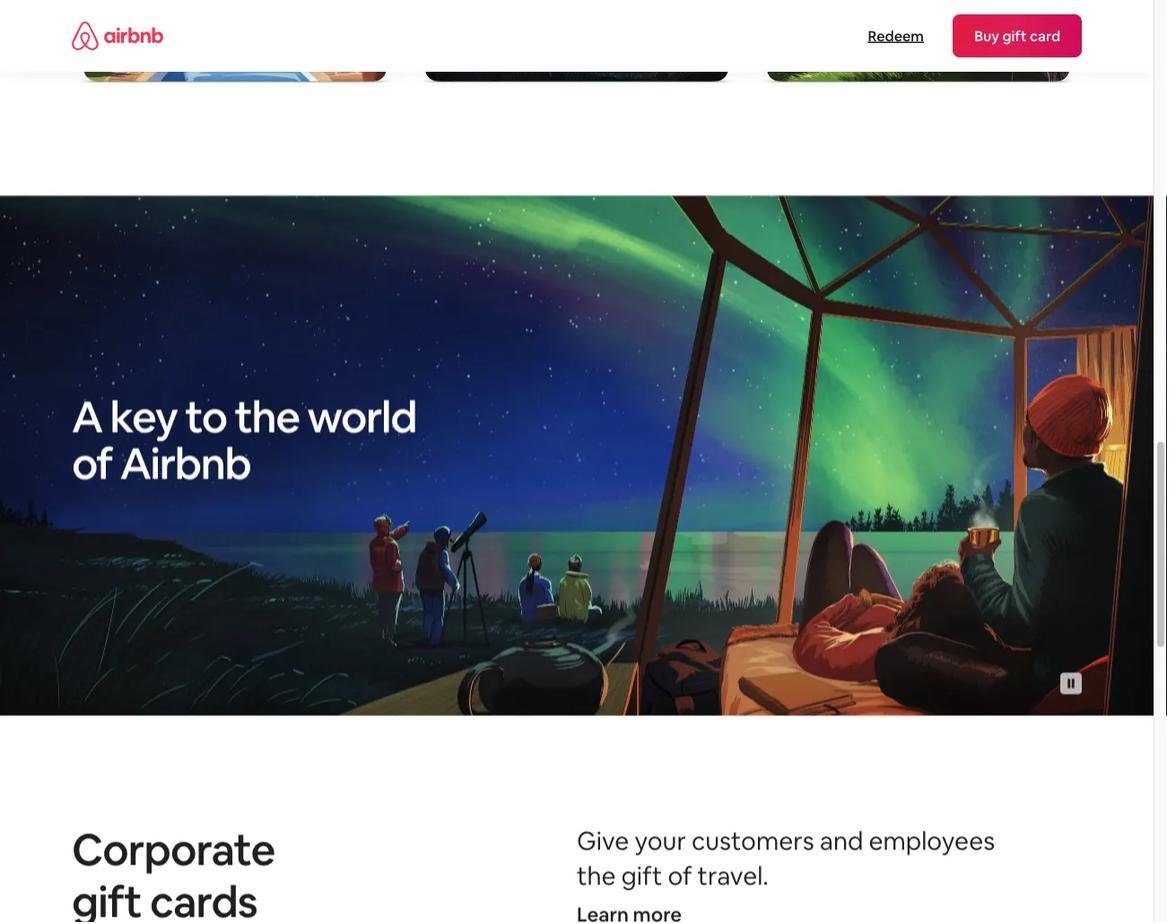 Task type: describe. For each thing, give the bounding box(es) containing it.
the inside 'give your customers and employees the gift of travel.'
[[577, 860, 616, 892]]

and
[[820, 824, 863, 857]]

redeem
[[868, 26, 924, 45]]

places
[[190, 388, 313, 445]]

give your customers and employees the gift of travel.
[[577, 824, 995, 892]]

great places to stay
[[72, 388, 313, 492]]

corporate gift cards
[[72, 821, 275, 922]]

to stay
[[72, 436, 201, 492]]

the inside a key to the world of airbnb
[[235, 388, 299, 445]]

give
[[577, 824, 629, 857]]



Task type: locate. For each thing, give the bounding box(es) containing it.
0 horizontal spatial the
[[235, 388, 299, 445]]

0 vertical spatial the
[[235, 388, 299, 445]]

illustration of a person perched at the end of a long pool, looking over rolling hills of lavender. on the right,  there's someone cooking just inside the arch of a sandstone villa. the airbnb logo is in the center. image
[[72, 0, 399, 88], [72, 0, 399, 88]]

the
[[235, 388, 299, 445], [577, 860, 616, 892]]

a
[[72, 388, 102, 445]]

to
[[185, 388, 227, 445]]

redeem link
[[859, 18, 933, 54]]

corporate
[[72, 821, 275, 877]]

airbnb gift card with an illustration of the aurora lights hanging purple and green over a family. they are enjoying a campfire in the snow while their glass house awaits to keep them cozy. image
[[413, 0, 740, 88], [413, 0, 740, 88]]

1 horizontal spatial the
[[577, 860, 616, 892]]

gift cards
[[72, 873, 257, 922]]

1 vertical spatial the
[[577, 860, 616, 892]]

the right to
[[235, 388, 299, 445]]

of airbnb
[[72, 436, 251, 492]]

profile element
[[598, 0, 1082, 72]]

key
[[110, 388, 177, 445]]

great
[[72, 388, 182, 445]]

world
[[307, 388, 416, 445]]

illustration of six people on a horseback riding through a lush green valley toward a river. the airbnb logo is in the center. image
[[755, 0, 1082, 88], [755, 0, 1082, 88]]

of travel.
[[668, 860, 769, 892]]

the down give
[[577, 860, 616, 892]]

customers
[[692, 824, 814, 857]]

your
[[635, 824, 686, 857]]

a key to the world of airbnb
[[72, 388, 416, 492]]

employees
[[869, 824, 995, 857]]

gift
[[621, 860, 662, 892]]



Task type: vqa. For each thing, say whether or not it's contained in the screenshot.
first 4.97 out of 5 average rating "image" from left
no



